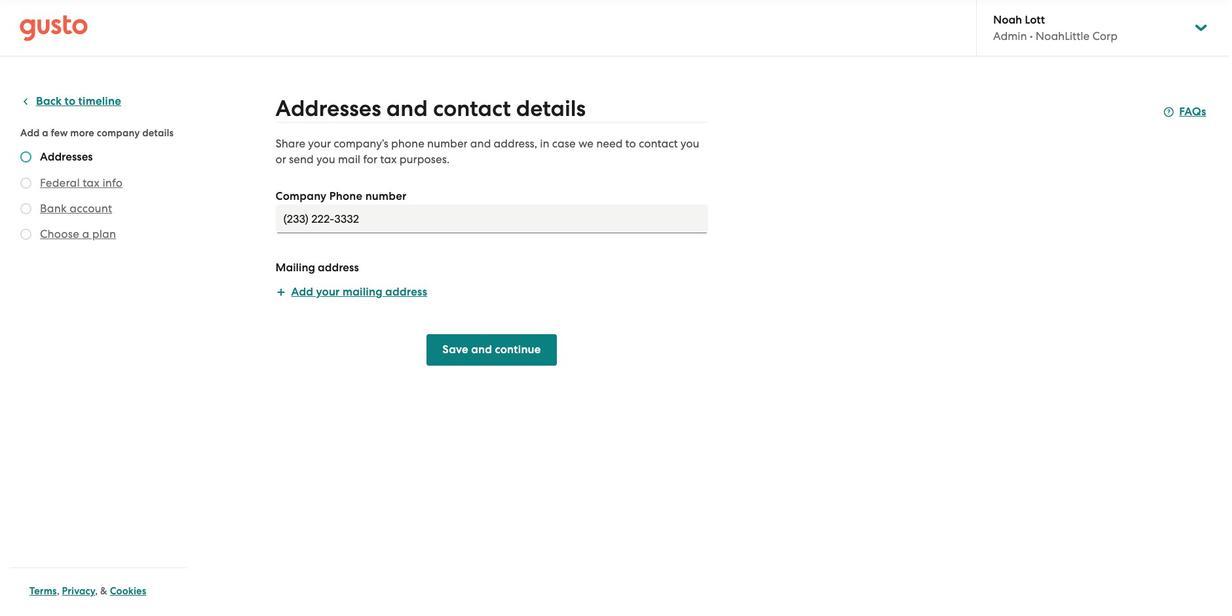 Task type: describe. For each thing, give the bounding box(es) containing it.
your for share
[[308, 137, 331, 150]]

check image for bank
[[20, 203, 31, 214]]

terms , privacy , & cookies
[[29, 585, 146, 597]]

tax inside share your company's phone number and address, in case we need to contact you or send you mail for tax purposes.
[[380, 153, 397, 166]]

few
[[51, 127, 68, 139]]

back to timeline button
[[20, 94, 121, 109]]

plan
[[92, 227, 116, 241]]

federal tax info
[[40, 176, 123, 189]]

mailing address
[[276, 261, 359, 275]]

mailing
[[343, 285, 383, 299]]

privacy link
[[62, 585, 95, 597]]

noahlittle
[[1036, 29, 1090, 43]]

add a few more company details
[[20, 127, 174, 139]]

privacy
[[62, 585, 95, 597]]

1 , from the left
[[57, 585, 60, 597]]

0 horizontal spatial details
[[142, 127, 174, 139]]

choose
[[40, 227, 79, 241]]

to inside share your company's phone number and address, in case we need to contact you or send you mail for tax purposes.
[[626, 137, 636, 150]]

add your mailing address
[[291, 285, 428, 299]]

0 horizontal spatial number
[[366, 189, 407, 203]]

0 vertical spatial contact
[[433, 95, 511, 122]]

bank account
[[40, 202, 112, 215]]

terms
[[29, 585, 57, 597]]

2 check image from the top
[[20, 229, 31, 240]]

choose a plan
[[40, 227, 116, 241]]

and for addresses
[[387, 95, 428, 122]]

tax inside button
[[83, 176, 100, 189]]

addresses and contact details
[[276, 95, 586, 122]]

contact inside share your company's phone number and address, in case we need to contact you or send you mail for tax purposes.
[[639, 137, 678, 150]]

save and continue button
[[427, 334, 557, 366]]

company
[[97, 127, 140, 139]]

&
[[100, 585, 108, 597]]

and inside share your company's phone number and address, in case we need to contact you or send you mail for tax purposes.
[[471, 137, 491, 150]]

back to timeline
[[36, 94, 121, 108]]

addresses for addresses
[[40, 150, 93, 164]]

add for add a few more company details
[[20, 127, 40, 139]]

federal
[[40, 176, 80, 189]]

1 vertical spatial you
[[317, 153, 335, 166]]

2 , from the left
[[95, 585, 98, 597]]

timeline
[[78, 94, 121, 108]]

faqs
[[1180, 105, 1207, 119]]

bank
[[40, 202, 67, 215]]

addresses for addresses and contact details
[[276, 95, 381, 122]]

company
[[276, 189, 327, 203]]

save and continue
[[443, 343, 541, 357]]



Task type: vqa. For each thing, say whether or not it's contained in the screenshot.
are
no



Task type: locate. For each thing, give the bounding box(es) containing it.
0 horizontal spatial a
[[42, 127, 48, 139]]

0 horizontal spatial to
[[65, 94, 76, 108]]

0 vertical spatial and
[[387, 95, 428, 122]]

a inside button
[[82, 227, 89, 241]]

and for save
[[471, 343, 492, 357]]

number inside share your company's phone number and address, in case we need to contact you or send you mail for tax purposes.
[[427, 137, 468, 150]]

share your company's phone number and address, in case we need to contact you or send you mail for tax purposes.
[[276, 137, 700, 166]]

choose a plan button
[[40, 226, 116, 242]]

and inside button
[[471, 343, 492, 357]]

in
[[540, 137, 550, 150]]

0 horizontal spatial contact
[[433, 95, 511, 122]]

1 vertical spatial and
[[471, 137, 491, 150]]

0 vertical spatial addresses
[[276, 95, 381, 122]]

1 vertical spatial to
[[626, 137, 636, 150]]

1 vertical spatial details
[[142, 127, 174, 139]]

details up in at the left top of the page
[[516, 95, 586, 122]]

mail
[[338, 153, 361, 166]]

address right the mailing
[[386, 285, 428, 299]]

corp
[[1093, 29, 1118, 43]]

info
[[103, 176, 123, 189]]

number
[[427, 137, 468, 150], [366, 189, 407, 203]]

more
[[70, 127, 94, 139]]

purposes.
[[400, 153, 450, 166]]

a
[[42, 127, 48, 139], [82, 227, 89, 241]]

add
[[20, 127, 40, 139], [291, 285, 313, 299]]

check image
[[20, 178, 31, 189], [20, 203, 31, 214]]

your for add
[[316, 285, 340, 299]]

need
[[597, 137, 623, 150]]

number up "purposes."
[[427, 137, 468, 150]]

back
[[36, 94, 62, 108]]

company phone number
[[276, 189, 407, 203]]

send
[[289, 153, 314, 166]]

noah lott admin • noahlittle corp
[[994, 13, 1118, 43]]

cookies
[[110, 585, 146, 597]]

a left few at top
[[42, 127, 48, 139]]

2 check image from the top
[[20, 203, 31, 214]]

0 horizontal spatial addresses
[[40, 150, 93, 164]]

details
[[516, 95, 586, 122], [142, 127, 174, 139]]

1 horizontal spatial details
[[516, 95, 586, 122]]

address up add your mailing address at the left of page
[[318, 261, 359, 275]]

and right save
[[471, 343, 492, 357]]

0 vertical spatial add
[[20, 127, 40, 139]]

addresses list
[[20, 150, 182, 245]]

1 horizontal spatial contact
[[639, 137, 678, 150]]

1 horizontal spatial add
[[291, 285, 313, 299]]

, left privacy
[[57, 585, 60, 597]]

cookies button
[[110, 583, 146, 599]]

addresses inside list
[[40, 150, 93, 164]]

mailing
[[276, 261, 315, 275]]

•
[[1030, 29, 1034, 43]]

federal tax info button
[[40, 175, 123, 191]]

to inside button
[[65, 94, 76, 108]]

1 vertical spatial a
[[82, 227, 89, 241]]

0 vertical spatial to
[[65, 94, 76, 108]]

admin
[[994, 29, 1028, 43]]

tax left info
[[83, 176, 100, 189]]

, left &
[[95, 585, 98, 597]]

address
[[318, 261, 359, 275], [386, 285, 428, 299]]

for
[[363, 153, 378, 166]]

0 vertical spatial number
[[427, 137, 468, 150]]

0 vertical spatial you
[[681, 137, 700, 150]]

1 vertical spatial check image
[[20, 229, 31, 240]]

0 horizontal spatial ,
[[57, 585, 60, 597]]

Company Phone number telephone field
[[276, 205, 708, 233]]

a for add
[[42, 127, 48, 139]]

your down mailing address
[[316, 285, 340, 299]]

company's
[[334, 137, 389, 150]]

or
[[276, 153, 286, 166]]

you
[[681, 137, 700, 150], [317, 153, 335, 166]]

noah
[[994, 13, 1023, 27]]

0 horizontal spatial address
[[318, 261, 359, 275]]

0 vertical spatial check image
[[20, 151, 31, 163]]

1 check image from the top
[[20, 151, 31, 163]]

add down 'mailing'
[[291, 285, 313, 299]]

1 horizontal spatial number
[[427, 137, 468, 150]]

0 vertical spatial check image
[[20, 178, 31, 189]]

add for add your mailing address
[[291, 285, 313, 299]]

0 vertical spatial address
[[318, 261, 359, 275]]

0 horizontal spatial you
[[317, 153, 335, 166]]

1 horizontal spatial you
[[681, 137, 700, 150]]

account
[[70, 202, 112, 215]]

number right phone
[[366, 189, 407, 203]]

addresses up company's
[[276, 95, 381, 122]]

to right back
[[65, 94, 76, 108]]

address,
[[494, 137, 538, 150]]

terms link
[[29, 585, 57, 597]]

contact right need
[[639, 137, 678, 150]]

details right company
[[142, 127, 174, 139]]

add left few at top
[[20, 127, 40, 139]]

continue
[[495, 343, 541, 357]]

a left plan
[[82, 227, 89, 241]]

1 vertical spatial addresses
[[40, 150, 93, 164]]

1 horizontal spatial a
[[82, 227, 89, 241]]

0 vertical spatial tax
[[380, 153, 397, 166]]

phone
[[330, 189, 363, 203]]

to
[[65, 94, 76, 108], [626, 137, 636, 150]]

1 horizontal spatial tax
[[380, 153, 397, 166]]

0 horizontal spatial add
[[20, 127, 40, 139]]

0 vertical spatial your
[[308, 137, 331, 150]]

check image for federal
[[20, 178, 31, 189]]

to right need
[[626, 137, 636, 150]]

1 check image from the top
[[20, 178, 31, 189]]

addresses down few at top
[[40, 150, 93, 164]]

1 vertical spatial address
[[386, 285, 428, 299]]

your inside share your company's phone number and address, in case we need to contact you or send you mail for tax purposes.
[[308, 137, 331, 150]]

case
[[553, 137, 576, 150]]

your up send
[[308, 137, 331, 150]]

we
[[579, 137, 594, 150]]

and up the phone
[[387, 95, 428, 122]]

1 vertical spatial tax
[[83, 176, 100, 189]]

contact up share your company's phone number and address, in case we need to contact you or send you mail for tax purposes.
[[433, 95, 511, 122]]

addresses
[[276, 95, 381, 122], [40, 150, 93, 164]]

0 vertical spatial details
[[516, 95, 586, 122]]

1 horizontal spatial addresses
[[276, 95, 381, 122]]

1 horizontal spatial ,
[[95, 585, 98, 597]]

lott
[[1025, 13, 1045, 27]]

1 horizontal spatial address
[[386, 285, 428, 299]]

1 vertical spatial number
[[366, 189, 407, 203]]

2 vertical spatial and
[[471, 343, 492, 357]]

0 horizontal spatial tax
[[83, 176, 100, 189]]

save
[[443, 343, 469, 357]]

phone
[[391, 137, 425, 150]]

and
[[387, 95, 428, 122], [471, 137, 491, 150], [471, 343, 492, 357]]

tax right for
[[380, 153, 397, 166]]

a for choose
[[82, 227, 89, 241]]

check image left "bank"
[[20, 203, 31, 214]]

check image
[[20, 151, 31, 163], [20, 229, 31, 240]]

,
[[57, 585, 60, 597], [95, 585, 98, 597]]

faqs button
[[1164, 104, 1207, 120]]

1 vertical spatial check image
[[20, 203, 31, 214]]

bank account button
[[40, 201, 112, 216]]

1 vertical spatial add
[[291, 285, 313, 299]]

check image left federal
[[20, 178, 31, 189]]

1 horizontal spatial to
[[626, 137, 636, 150]]

home image
[[20, 15, 88, 41]]

and left the address,
[[471, 137, 491, 150]]

share
[[276, 137, 306, 150]]

1 vertical spatial your
[[316, 285, 340, 299]]

1 vertical spatial contact
[[639, 137, 678, 150]]

contact
[[433, 95, 511, 122], [639, 137, 678, 150]]

0 vertical spatial a
[[42, 127, 48, 139]]

tax
[[380, 153, 397, 166], [83, 176, 100, 189]]

your
[[308, 137, 331, 150], [316, 285, 340, 299]]



